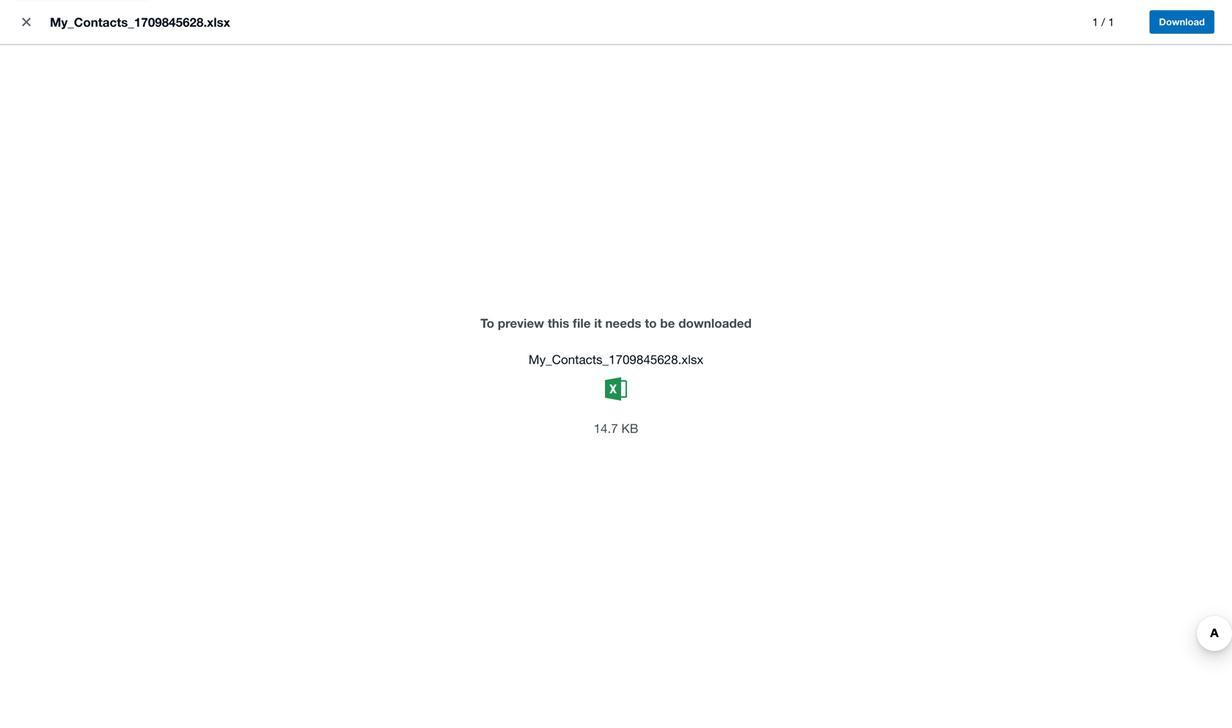 Task type: describe. For each thing, give the bounding box(es) containing it.
of
[[107, 13, 116, 24]]

with
[[277, 13, 294, 24]]

trial.
[[324, 13, 342, 24]]

using
[[47, 13, 70, 24]]

set
[[143, 13, 157, 24]]

be
[[661, 316, 675, 331]]

to
[[645, 316, 657, 331]]

it
[[595, 316, 602, 331]]

free
[[305, 13, 321, 24]]

/
[[1102, 15, 1106, 28]]

you're
[[18, 13, 44, 24]]

download button
[[1150, 10, 1215, 34]]

14.7 kb
[[594, 422, 639, 436]]

trial
[[1165, 13, 1182, 24]]

downloaded
[[679, 316, 752, 331]]

your
[[174, 13, 192, 24]]

banner containing you're using a demo of xero. set up your own business now with a free trial.
[[0, 0, 1222, 81]]

xero.
[[118, 13, 140, 24]]

preview
[[498, 316, 544, 331]]

file
[[573, 316, 591, 331]]

0 vertical spatial my_contacts_1709845628.xlsx
[[50, 15, 230, 29]]

start my trial now
[[1124, 13, 1204, 24]]



Task type: locate. For each thing, give the bounding box(es) containing it.
1 now from the left
[[256, 13, 274, 24]]

1 / 1
[[1093, 15, 1115, 28]]

banner
[[0, 0, 1222, 81]]

download
[[1160, 16, 1206, 28]]

dialog
[[0, 0, 1233, 707]]

start
[[1124, 13, 1146, 24]]

1 vertical spatial my_contacts_1709845628.xlsx
[[529, 353, 704, 367]]

1 horizontal spatial my_contacts_1709845628.xlsx
[[529, 353, 704, 367]]

1 horizontal spatial now
[[1185, 13, 1204, 24]]

business
[[216, 13, 254, 24]]

1 left '/'
[[1093, 15, 1099, 28]]

a
[[73, 13, 78, 24], [297, 13, 302, 24]]

1
[[1093, 15, 1099, 28], [1109, 15, 1115, 28]]

now right trial
[[1185, 13, 1204, 24]]

dialog containing my_contacts_1709845628.xlsx
[[0, 0, 1233, 707]]

0 horizontal spatial my_contacts_1709845628.xlsx
[[50, 15, 230, 29]]

14.7
[[594, 422, 618, 436]]

close image
[[12, 7, 41, 37]]

to
[[481, 316, 495, 331]]

2 now from the left
[[1185, 13, 1204, 24]]

own
[[195, 13, 213, 24]]

1 a from the left
[[73, 13, 78, 24]]

1 1 from the left
[[1093, 15, 1099, 28]]

2 1 from the left
[[1109, 15, 1115, 28]]

my_contacts_1709845628.xlsx
[[50, 15, 230, 29], [529, 353, 704, 367]]

to preview this file it needs to be downloaded
[[481, 316, 752, 331]]

kb
[[622, 422, 639, 436]]

demo
[[80, 13, 105, 24]]

1 horizontal spatial a
[[297, 13, 302, 24]]

now
[[256, 13, 274, 24], [1185, 13, 1204, 24]]

you're using a demo of xero. set up your own business now with a free trial.
[[18, 13, 342, 24]]

0 horizontal spatial 1
[[1093, 15, 1099, 28]]

0 horizontal spatial now
[[256, 13, 274, 24]]

a left free
[[297, 13, 302, 24]]

1 horizontal spatial 1
[[1109, 15, 1115, 28]]

menu
[[18, 216, 179, 216]]

a right using at the top
[[73, 13, 78, 24]]

1 right '/'
[[1109, 15, 1115, 28]]

my
[[1149, 13, 1162, 24]]

this
[[548, 316, 570, 331]]

group
[[190, 247, 205, 294]]

2 a from the left
[[297, 13, 302, 24]]

now left with
[[256, 13, 274, 24]]

0 horizontal spatial a
[[73, 13, 78, 24]]

needs
[[606, 316, 642, 331]]

up
[[160, 13, 171, 24]]



Task type: vqa. For each thing, say whether or not it's contained in the screenshot.
Pick a date field
no



